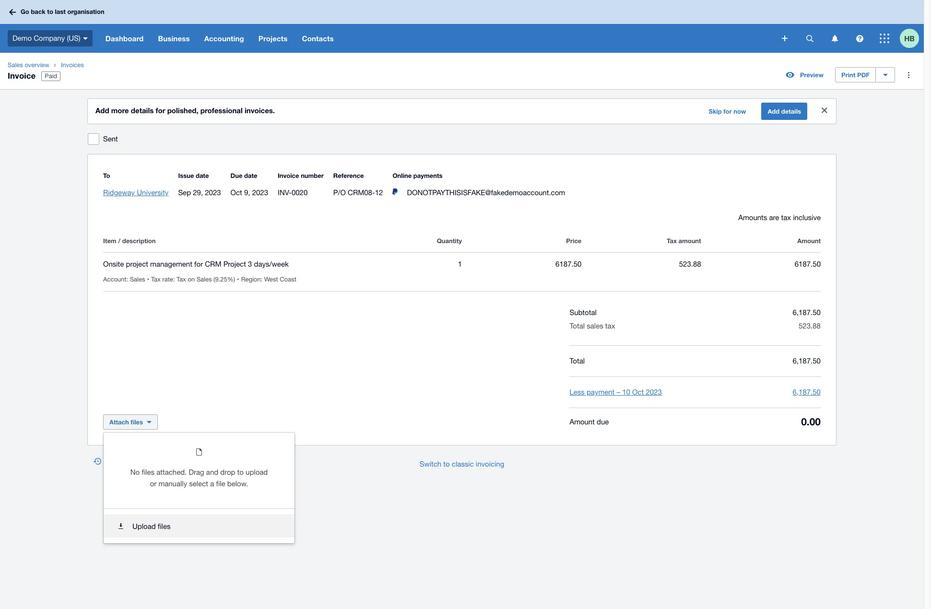 Task type: vqa. For each thing, say whether or not it's contained in the screenshot.


Task type: locate. For each thing, give the bounding box(es) containing it.
0 vertical spatial files
[[131, 419, 143, 426]]

523.88 inside cell
[[680, 260, 702, 268]]

contacts button
[[295, 24, 341, 53]]

amount inside amount column header
[[798, 237, 821, 245]]

details right more
[[131, 106, 154, 115]]

2023 right 9,
[[252, 189, 268, 197]]

3 cell from the left
[[241, 276, 300, 283]]

amounts are tax inclusive
[[739, 214, 821, 222]]

svg image up preview "button"
[[782, 36, 788, 41]]

1 vertical spatial tax
[[606, 322, 615, 330]]

files inside no files attached.     drag and drop to upload or manually select a file below.
[[142, 468, 155, 477]]

total down subtotal
[[570, 322, 585, 330]]

1 horizontal spatial add
[[206, 459, 218, 467]]

onsite project management for crm project 3 days/week
[[103, 260, 289, 268]]

sales down project
[[130, 276, 145, 283]]

invoice up inv-
[[278, 172, 299, 180]]

: down management
[[173, 276, 175, 283]]

close image
[[815, 101, 835, 120]]

and up a in the bottom left of the page
[[206, 468, 218, 477]]

6187.50 cell down price column header
[[462, 259, 582, 270]]

: down project
[[126, 276, 128, 283]]

1 vertical spatial total
[[570, 357, 585, 365]]

0020
[[292, 189, 308, 197]]

1 total from the top
[[570, 322, 585, 330]]

oct right 10
[[633, 388, 644, 396]]

2 horizontal spatial :
[[261, 276, 263, 283]]

row up 1
[[103, 235, 821, 252]]

1 vertical spatial amount
[[570, 418, 595, 426]]

university
[[137, 189, 169, 197]]

cell down "onsite project management for crm project 3 days/week"
[[151, 276, 241, 283]]

add note
[[206, 459, 233, 467]]

p/o crm08-12
[[333, 189, 383, 197]]

1 horizontal spatial sales
[[130, 276, 145, 283]]

files for no
[[142, 468, 155, 477]]

6187.50 down inclusive
[[795, 260, 821, 268]]

2 total from the top
[[570, 357, 585, 365]]

1 vertical spatial row
[[103, 253, 821, 292]]

attach
[[109, 419, 129, 426]]

files inside popup button
[[131, 419, 143, 426]]

6187.50 cell
[[462, 259, 582, 270], [702, 259, 821, 270]]

1 horizontal spatial 2023
[[252, 189, 268, 197]]

0 horizontal spatial and
[[147, 459, 159, 467]]

to right the switch
[[444, 460, 450, 468]]

projects
[[259, 34, 288, 43]]

files inside button
[[158, 523, 171, 531]]

cell down project
[[103, 276, 151, 283]]

1 date from the left
[[196, 172, 209, 180]]

cell containing account
[[103, 276, 151, 283]]

svg image left 'hb'
[[880, 34, 890, 43]]

2023 right 10
[[646, 388, 662, 396]]

details left close image on the top right
[[782, 108, 802, 115]]

files right upload
[[158, 523, 171, 531]]

cell containing tax rate
[[151, 276, 241, 283]]

0 horizontal spatial 2023
[[205, 189, 221, 197]]

ridgeway university
[[103, 189, 169, 197]]

0 horizontal spatial for
[[156, 106, 165, 115]]

add right now
[[768, 108, 780, 115]]

0 vertical spatial 6,187.50
[[793, 309, 821, 317]]

banner
[[0, 0, 924, 53]]

now
[[734, 108, 747, 115]]

date for 9,
[[244, 172, 257, 180]]

rate
[[162, 276, 173, 283]]

demo company (us) button
[[0, 24, 98, 53]]

2023 for sep 29, 2023
[[205, 189, 221, 197]]

upload
[[132, 523, 156, 531]]

sales right on at top
[[197, 276, 212, 283]]

1 horizontal spatial to
[[237, 468, 244, 477]]

3 : from the left
[[261, 276, 263, 283]]

1 horizontal spatial details
[[782, 108, 802, 115]]

for left now
[[724, 108, 732, 115]]

1 vertical spatial oct
[[633, 388, 644, 396]]

navigation
[[98, 24, 776, 53]]

region : west coast
[[241, 276, 296, 283]]

online
[[393, 172, 412, 180]]

0 horizontal spatial :
[[126, 276, 128, 283]]

0 horizontal spatial 6187.50
[[556, 260, 582, 268]]

group
[[104, 433, 295, 544]]

2 vertical spatial files
[[158, 523, 171, 531]]

upload
[[246, 468, 268, 477]]

date right due
[[244, 172, 257, 180]]

1 vertical spatial invoice
[[278, 172, 299, 180]]

inclusive
[[793, 214, 821, 222]]

to left last
[[47, 8, 53, 15]]

6187.50 cell down amount column header
[[702, 259, 821, 270]]

add for add note
[[206, 459, 218, 467]]

tax right sales
[[606, 322, 615, 330]]

tax
[[782, 214, 791, 222], [606, 322, 615, 330]]

12
[[375, 189, 383, 197]]

files down show history and notes
[[142, 468, 155, 477]]

business
[[158, 34, 190, 43]]

subtotal
[[570, 309, 597, 317]]

1 vertical spatial 6,187.50
[[793, 357, 821, 365]]

1 horizontal spatial 523.88
[[799, 322, 821, 330]]

0 horizontal spatial to
[[47, 8, 53, 15]]

1 : from the left
[[126, 276, 128, 283]]

cell down days/week
[[241, 276, 300, 283]]

add more details for polished, professional invoices. status
[[88, 99, 837, 124]]

6187.50 down price
[[556, 260, 582, 268]]

projects button
[[251, 24, 295, 53]]

amount for amount
[[798, 237, 821, 245]]

2 date from the left
[[244, 172, 257, 180]]

2 vertical spatial 6,187.50
[[793, 388, 821, 396]]

2023 right 29,
[[205, 189, 221, 197]]

1 horizontal spatial tax
[[782, 214, 791, 222]]

for left crm
[[194, 260, 203, 268]]

tax for tax amount
[[667, 237, 677, 245]]

tax left on at top
[[177, 276, 186, 283]]

2023
[[205, 189, 221, 197], [252, 189, 268, 197], [646, 388, 662, 396]]

tax amount column header
[[582, 235, 702, 247]]

to up below.
[[237, 468, 244, 477]]

svg image left "go"
[[9, 9, 16, 15]]

:
[[126, 276, 128, 283], [173, 276, 175, 283], [261, 276, 263, 283]]

0 horizontal spatial amount
[[570, 418, 595, 426]]

total up less
[[570, 357, 585, 365]]

and
[[147, 459, 159, 467], [206, 468, 218, 477]]

1 vertical spatial files
[[142, 468, 155, 477]]

less payment – 10 oct 2023
[[570, 388, 662, 396]]

region
[[241, 276, 261, 283]]

1 horizontal spatial for
[[194, 260, 203, 268]]

inv-
[[278, 189, 292, 197]]

issue
[[178, 172, 194, 180]]

go back to last organisation link
[[6, 3, 110, 21]]

to
[[47, 8, 53, 15], [444, 460, 450, 468], [237, 468, 244, 477]]

6,187.50 for subtotal
[[793, 309, 821, 317]]

sales
[[8, 61, 23, 69], [130, 276, 145, 283], [197, 276, 212, 283]]

svg image
[[9, 9, 16, 15], [807, 35, 814, 42], [856, 35, 864, 42], [782, 36, 788, 41]]

0 horizontal spatial add
[[96, 106, 109, 115]]

svg image right (us)
[[83, 37, 88, 40]]

amount down inclusive
[[798, 237, 821, 245]]

1 horizontal spatial amount
[[798, 237, 821, 245]]

1 horizontal spatial 6187.50 cell
[[702, 259, 821, 270]]

navigation containing dashboard
[[98, 24, 776, 53]]

1 6,187.50 from the top
[[793, 309, 821, 317]]

amount
[[679, 237, 702, 245]]

add left note
[[206, 459, 218, 467]]

skip for now button
[[703, 104, 752, 119]]

amount left due
[[570, 418, 595, 426]]

0 vertical spatial and
[[147, 459, 159, 467]]

(9.25%)
[[214, 276, 235, 283]]

0 horizontal spatial 523.88
[[680, 260, 702, 268]]

0 horizontal spatial 6187.50 cell
[[462, 259, 582, 270]]

oct left 9,
[[231, 189, 242, 197]]

1 horizontal spatial date
[[244, 172, 257, 180]]

and inside no files attached.     drag and drop to upload or manually select a file below.
[[206, 468, 218, 477]]

invoices
[[61, 61, 84, 69]]

tax left rate
[[151, 276, 161, 283]]

row down quantity
[[103, 253, 821, 292]]

accounting
[[204, 34, 244, 43]]

523.88
[[680, 260, 702, 268], [799, 322, 821, 330]]

crm08-
[[348, 189, 375, 197]]

: for account
[[126, 276, 128, 283]]

table
[[103, 224, 821, 292]]

1 horizontal spatial tax
[[177, 276, 186, 283]]

for inside cell
[[194, 260, 203, 268]]

invoice for invoice number
[[278, 172, 299, 180]]

tax inside column header
[[667, 237, 677, 245]]

svg image up print pdf button
[[832, 35, 838, 42]]

notes
[[160, 459, 177, 467]]

hb
[[905, 34, 915, 42]]

1 vertical spatial 523.88
[[799, 322, 821, 330]]

svg image
[[880, 34, 890, 43], [832, 35, 838, 42], [83, 37, 88, 40]]

files right attach
[[131, 419, 143, 426]]

files for attach
[[131, 419, 143, 426]]

print pdf button
[[836, 67, 876, 83]]

1 horizontal spatial invoice
[[278, 172, 299, 180]]

0 vertical spatial 523.88
[[680, 260, 702, 268]]

oct
[[231, 189, 242, 197], [633, 388, 644, 396]]

description
[[122, 237, 156, 245]]

svg image inside demo company (us) popup button
[[83, 37, 88, 40]]

2 horizontal spatial sales
[[197, 276, 212, 283]]

note
[[219, 459, 233, 467]]

: for region
[[261, 276, 263, 283]]

switch
[[420, 460, 442, 468]]

0 vertical spatial row
[[103, 235, 821, 252]]

invoice down sales overview link
[[8, 71, 36, 81]]

total for total sales tax
[[570, 322, 585, 330]]

cell
[[103, 276, 151, 283], [151, 276, 241, 283], [241, 276, 300, 283]]

0 horizontal spatial invoice
[[8, 71, 36, 81]]

more
[[111, 106, 129, 115]]

2 horizontal spatial add
[[768, 108, 780, 115]]

1 cell
[[343, 259, 462, 270]]

inv-0020
[[278, 189, 308, 197]]

0 horizontal spatial svg image
[[83, 37, 88, 40]]

0 vertical spatial oct
[[231, 189, 242, 197]]

online payments
[[393, 172, 443, 180]]

sales left overview
[[8, 61, 23, 69]]

tax left amount
[[667, 237, 677, 245]]

row
[[103, 235, 821, 252], [103, 253, 821, 292]]

item / description column header
[[103, 235, 343, 247]]

show history and notes button
[[88, 455, 183, 470]]

1 vertical spatial and
[[206, 468, 218, 477]]

onsite project management for crm project 3 days/week cell
[[103, 259, 343, 270]]

1 horizontal spatial :
[[173, 276, 175, 283]]

cell containing region
[[241, 276, 300, 283]]

2 horizontal spatial to
[[444, 460, 450, 468]]

add for add details
[[768, 108, 780, 115]]

0 vertical spatial amount
[[798, 237, 821, 245]]

: left west
[[261, 276, 263, 283]]

due date
[[231, 172, 257, 180]]

select
[[189, 480, 208, 488]]

professional
[[201, 106, 243, 115]]

drag
[[189, 468, 204, 477]]

total sales tax
[[570, 322, 615, 330]]

less
[[570, 388, 585, 396]]

and left notes
[[147, 459, 159, 467]]

banner containing hb
[[0, 0, 924, 53]]

upload files
[[132, 523, 171, 531]]

date
[[196, 172, 209, 180], [244, 172, 257, 180]]

skip for now
[[709, 108, 747, 115]]

row containing onsite project management for crm project 3 days/week
[[103, 253, 821, 292]]

svg image inside the "go back to last organisation" link
[[9, 9, 16, 15]]

1 horizontal spatial 6187.50
[[795, 260, 821, 268]]

10
[[623, 388, 631, 396]]

1 horizontal spatial and
[[206, 468, 218, 477]]

amount column header
[[702, 235, 821, 247]]

reference
[[333, 172, 364, 180]]

0 vertical spatial total
[[570, 322, 585, 330]]

no files attached.     drag and drop to upload or manually select a file below.
[[130, 468, 268, 488]]

tax right are
[[782, 214, 791, 222]]

1 cell from the left
[[103, 276, 151, 283]]

0 horizontal spatial tax
[[606, 322, 615, 330]]

0 vertical spatial invoice
[[8, 71, 36, 81]]

issue date
[[178, 172, 209, 180]]

due
[[597, 418, 609, 426]]

2 row from the top
[[103, 253, 821, 292]]

date right issue
[[196, 172, 209, 180]]

1 row from the top
[[103, 235, 821, 252]]

0 horizontal spatial tax
[[151, 276, 161, 283]]

2 6,187.50 from the top
[[793, 357, 821, 365]]

2 horizontal spatial for
[[724, 108, 732, 115]]

0 horizontal spatial date
[[196, 172, 209, 180]]

ridgeway
[[103, 189, 135, 197]]

3 6,187.50 from the top
[[793, 388, 821, 396]]

2 cell from the left
[[151, 276, 241, 283]]

add details
[[768, 108, 802, 115]]

print
[[842, 71, 856, 79]]

2 horizontal spatial tax
[[667, 237, 677, 245]]

date for 29,
[[196, 172, 209, 180]]

0 horizontal spatial oct
[[231, 189, 242, 197]]

0 vertical spatial tax
[[782, 214, 791, 222]]

for left polished,
[[156, 106, 165, 115]]

accounting button
[[197, 24, 251, 53]]

add left more
[[96, 106, 109, 115]]



Task type: describe. For each thing, give the bounding box(es) containing it.
west
[[264, 276, 278, 283]]

2 6187.50 cell from the left
[[702, 259, 821, 270]]

show
[[107, 459, 124, 467]]

total for total
[[570, 357, 585, 365]]

item
[[103, 237, 116, 245]]

tax rate : tax on sales (9.25%)
[[151, 276, 235, 283]]

overview
[[25, 61, 49, 69]]

to inside the "go back to last organisation" link
[[47, 8, 53, 15]]

0 horizontal spatial details
[[131, 106, 154, 115]]

go back to last organisation
[[21, 8, 104, 15]]

invoice number
[[278, 172, 324, 180]]

upload files button
[[104, 515, 295, 538]]

item / description
[[103, 237, 156, 245]]

add for add more details for polished, professional invoices.
[[96, 106, 109, 115]]

row containing item / description
[[103, 235, 821, 252]]

0.00
[[802, 416, 821, 428]]

tax for sales
[[606, 322, 615, 330]]

amount due
[[570, 418, 609, 426]]

onsite
[[103, 260, 124, 268]]

files for upload
[[158, 523, 171, 531]]

to inside no files attached.     drag and drop to upload or manually select a file below.
[[237, 468, 244, 477]]

9,
[[244, 189, 250, 197]]

6,187.50 for total
[[793, 357, 821, 365]]

company
[[34, 34, 65, 42]]

1 6187.50 cell from the left
[[462, 259, 582, 270]]

project
[[126, 260, 148, 268]]

for for onsite project management for crm project 3 days/week
[[194, 260, 203, 268]]

–
[[617, 388, 621, 396]]

switch to classic invoicing button
[[412, 455, 512, 474]]

2 6187.50 from the left
[[795, 260, 821, 268]]

price column header
[[462, 235, 582, 247]]

account : sales
[[103, 276, 145, 283]]

demo
[[12, 34, 32, 42]]

print pdf
[[842, 71, 870, 79]]

number
[[301, 172, 324, 180]]

last
[[55, 8, 66, 15]]

tax for are
[[782, 214, 791, 222]]

group containing no files attached.     drag and drop to upload or manually select a file below.
[[104, 433, 295, 544]]

(us)
[[67, 34, 80, 42]]

classic
[[452, 460, 474, 468]]

to inside switch to classic invoicing "button"
[[444, 460, 450, 468]]

switch to classic invoicing
[[420, 460, 505, 468]]

payments
[[414, 172, 443, 180]]

1 horizontal spatial svg image
[[832, 35, 838, 42]]

add details button
[[762, 103, 808, 120]]

quantity
[[437, 237, 462, 245]]

file
[[216, 480, 225, 488]]

6,187.50 link
[[793, 388, 821, 396]]

demo company (us)
[[12, 34, 80, 42]]

sales overview link
[[4, 60, 53, 70]]

2 horizontal spatial 2023
[[646, 388, 662, 396]]

for for add more details for polished, professional invoices.
[[156, 106, 165, 115]]

1 horizontal spatial oct
[[633, 388, 644, 396]]

or
[[150, 480, 157, 488]]

2023 for oct 9, 2023
[[252, 189, 268, 197]]

add note button
[[188, 455, 238, 470]]

sales overview
[[8, 61, 49, 69]]

/
[[118, 237, 121, 245]]

show history and notes
[[107, 459, 177, 467]]

and inside button
[[147, 459, 159, 467]]

invoicing
[[476, 460, 505, 468]]

1 6187.50 from the left
[[556, 260, 582, 268]]

on
[[188, 276, 195, 283]]

tax for tax rate : tax on sales (9.25%)
[[151, 276, 161, 283]]

523.88 cell
[[582, 259, 702, 270]]

drop
[[220, 468, 235, 477]]

payment
[[587, 388, 615, 396]]

sep 29, 2023
[[178, 189, 221, 197]]

quantity column header
[[343, 235, 462, 247]]

amount for amount due
[[570, 418, 595, 426]]

svg image up the preview
[[807, 35, 814, 42]]

skip
[[709, 108, 722, 115]]

invoices.
[[245, 106, 275, 115]]

p/o
[[333, 189, 346, 197]]

sent
[[103, 135, 118, 143]]

donotpaythisisfake@fakedemoaccount.com
[[407, 189, 565, 197]]

organisation
[[67, 8, 104, 15]]

3
[[248, 260, 252, 268]]

due
[[231, 172, 243, 180]]

2 : from the left
[[173, 276, 175, 283]]

2 horizontal spatial svg image
[[880, 34, 890, 43]]

management
[[150, 260, 192, 268]]

hb button
[[900, 24, 924, 53]]

sales
[[587, 322, 604, 330]]

more invoice options image
[[899, 65, 919, 84]]

svg image up "pdf"
[[856, 35, 864, 42]]

no
[[130, 468, 140, 477]]

amounts
[[739, 214, 768, 222]]

for inside button
[[724, 108, 732, 115]]

details inside button
[[782, 108, 802, 115]]

29,
[[193, 189, 203, 197]]

table containing onsite project management for crm project 3 days/week
[[103, 224, 821, 292]]

invoice for invoice
[[8, 71, 36, 81]]

contacts
[[302, 34, 334, 43]]

days/week
[[254, 260, 289, 268]]

sep
[[178, 189, 191, 197]]

paid
[[45, 73, 57, 80]]

tax amount
[[667, 237, 702, 245]]

0 horizontal spatial sales
[[8, 61, 23, 69]]

dashboard link
[[98, 24, 151, 53]]

oct 9, 2023
[[231, 189, 268, 197]]

preview
[[800, 71, 824, 79]]

back
[[31, 8, 45, 15]]

project
[[223, 260, 246, 268]]

account
[[103, 276, 126, 283]]



